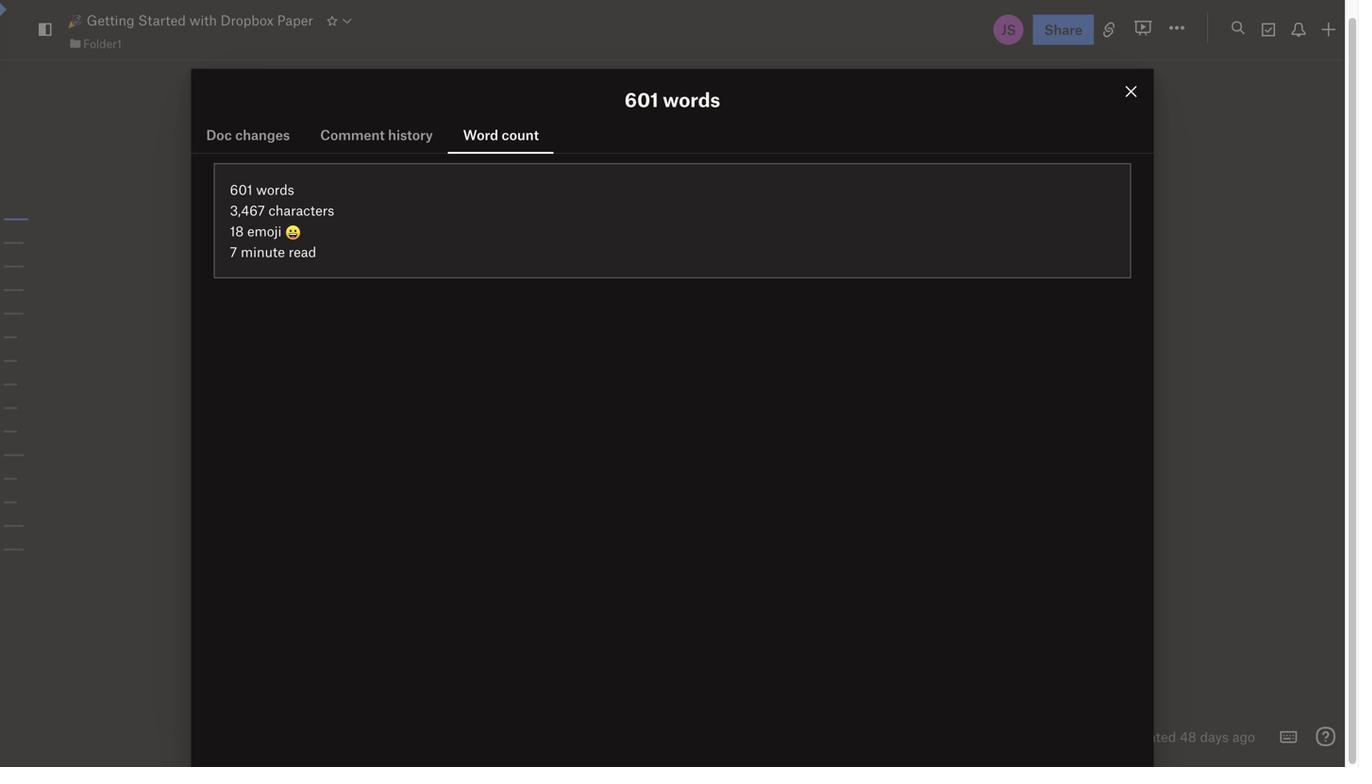 Task type: vqa. For each thing, say whether or not it's contained in the screenshot.
'comments,'
no



Task type: describe. For each thing, give the bounding box(es) containing it.
share
[[1045, 21, 1083, 38]]

0 horizontal spatial from
[[569, 247, 603, 266]]

grinning face image
[[285, 225, 300, 240]]

calendar
[[906, 247, 967, 266]]

is
[[431, 222, 443, 242]]

use
[[321, 247, 346, 266]]

dos
[[373, 271, 398, 291]]

0 vertical spatial your
[[881, 222, 913, 242]]

minute
[[241, 243, 285, 260]]

party popper image
[[68, 14, 83, 29]]

word count
[[463, 126, 539, 143]]

601 for 601 words 3,467 characters
[[230, 181, 253, 198]]

doc
[[206, 126, 232, 143]]

capturing
[[512, 222, 581, 242]]

other
[[607, 247, 645, 266]]

3,467
[[230, 202, 265, 218]]

7 minute read
[[230, 243, 316, 260]]

7
[[230, 243, 237, 260]]

to-
[[352, 271, 373, 291]]

code,
[[460, 247, 498, 266]]

read
[[289, 243, 316, 260]]

dropbox paper is great for capturing ideas and gathering quick feedback from your team. you can use words, images, code, or media from other apps, or go ahead and connect your calendar and add to-dos for projects.
[[321, 222, 1017, 291]]

1 horizontal spatial for
[[488, 222, 508, 242]]

0 horizontal spatial for
[[402, 271, 422, 291]]

characters
[[269, 202, 334, 218]]

getting inside heading
[[320, 143, 460, 191]]

words for 601 words
[[663, 87, 721, 111]]

dropbox inside heading
[[709, 143, 865, 191]]

2 horizontal spatial and
[[972, 247, 998, 266]]

apps,
[[649, 247, 686, 266]]

updated
[[1123, 729, 1177, 745]]

images,
[[401, 247, 456, 266]]

connect
[[809, 247, 866, 266]]

0 horizontal spatial paper
[[277, 12, 313, 28]]

team.
[[917, 222, 957, 242]]

0 vertical spatial started
[[138, 12, 186, 28]]

getting started with dropbox paper link
[[68, 10, 313, 31]]

dropbox inside getting started with dropbox paper link
[[221, 12, 274, 28]]

0 vertical spatial getting started with dropbox paper
[[83, 12, 313, 28]]

comment history
[[320, 126, 433, 143]]

ahead
[[731, 247, 774, 266]]

can
[[992, 222, 1017, 242]]

count
[[502, 126, 539, 143]]

gathering
[[658, 222, 727, 242]]

media
[[521, 247, 565, 266]]

add
[[321, 271, 348, 291]]

0 horizontal spatial getting
[[87, 12, 135, 28]]



Task type: locate. For each thing, give the bounding box(es) containing it.
comment
[[320, 126, 385, 143]]

0 horizontal spatial 601
[[230, 181, 253, 198]]

1 vertical spatial 601
[[230, 181, 253, 198]]

1 horizontal spatial 601
[[625, 87, 659, 111]]

0 vertical spatial words
[[663, 87, 721, 111]]

1 vertical spatial with
[[618, 143, 699, 191]]

heading
[[240, 143, 1024, 193]]

1 horizontal spatial or
[[690, 247, 705, 266]]

emoji
[[247, 223, 282, 239]]

and
[[627, 222, 654, 242], [778, 247, 805, 266], [972, 247, 998, 266]]

doc changes
[[206, 126, 290, 143]]

0 horizontal spatial dropbox
[[221, 12, 274, 28]]

updated 48 days ago
[[1123, 729, 1256, 745]]

your left team.
[[881, 222, 913, 242]]

0 vertical spatial paper
[[277, 12, 313, 28]]

1 horizontal spatial with
[[618, 143, 699, 191]]

words,
[[350, 247, 397, 266]]

words inside 601 words 3,467 characters
[[256, 181, 294, 198]]

go
[[709, 247, 727, 266]]

1 horizontal spatial paper
[[386, 222, 427, 242]]

1 vertical spatial paper
[[874, 143, 981, 191]]

601 words 3,467 characters
[[230, 181, 334, 218]]

paper inside heading
[[874, 143, 981, 191]]

getting started with dropbox paper inside heading
[[311, 143, 981, 191]]

and down feedback
[[778, 247, 805, 266]]

getting started with dropbox paper
[[83, 12, 313, 28], [311, 143, 981, 191]]

started right party popper image
[[138, 12, 186, 28]]

601 words
[[625, 87, 721, 111]]

from up connect
[[843, 222, 877, 242]]

history
[[388, 126, 433, 143]]

days
[[1200, 729, 1229, 745]]

2 or from the left
[[690, 247, 705, 266]]

projects.
[[426, 271, 487, 291]]

paper
[[277, 12, 313, 28], [874, 143, 981, 191], [386, 222, 427, 242]]

1 horizontal spatial dropbox
[[321, 222, 382, 242]]

2 vertical spatial paper
[[386, 222, 427, 242]]

feedback
[[774, 222, 839, 242]]

1 vertical spatial getting
[[320, 143, 460, 191]]

1 vertical spatial your
[[871, 247, 902, 266]]

2 horizontal spatial dropbox
[[709, 143, 865, 191]]

0 vertical spatial for
[[488, 222, 508, 242]]

dropbox inside dropbox paper is great for capturing ideas and gathering quick feedback from your team. you can use words, images, code, or media from other apps, or go ahead and connect your calendar and add to-dos for projects.
[[321, 222, 382, 242]]

2 horizontal spatial paper
[[874, 143, 981, 191]]

0 horizontal spatial or
[[502, 247, 517, 266]]

started down count
[[469, 143, 609, 191]]

dropbox
[[221, 12, 274, 28], [709, 143, 865, 191], [321, 222, 382, 242]]

1 vertical spatial from
[[569, 247, 603, 266]]

or right code,
[[502, 247, 517, 266]]

for right dos
[[402, 271, 422, 291]]

ideas
[[585, 222, 623, 242]]

0 vertical spatial dropbox
[[221, 12, 274, 28]]

and up other
[[627, 222, 654, 242]]

and down the you
[[972, 247, 998, 266]]

changes
[[235, 126, 290, 143]]

with inside heading
[[618, 143, 699, 191]]

from down ideas
[[569, 247, 603, 266]]

from
[[843, 222, 877, 242], [569, 247, 603, 266]]

1 horizontal spatial getting
[[320, 143, 460, 191]]

words for 601 words 3,467 characters
[[256, 181, 294, 198]]

0 vertical spatial from
[[843, 222, 877, 242]]

or left go
[[690, 247, 705, 266]]

48
[[1180, 729, 1197, 745]]

18
[[230, 223, 244, 239]]

great
[[447, 222, 484, 242]]

0 vertical spatial with
[[189, 12, 217, 28]]

quick
[[731, 222, 770, 242]]

18 emoji
[[230, 223, 285, 239]]

0 vertical spatial getting
[[87, 12, 135, 28]]

1 vertical spatial words
[[256, 181, 294, 198]]

tab list containing doc changes
[[191, 116, 1154, 154]]

1 or from the left
[[502, 247, 517, 266]]

tab list
[[191, 116, 1154, 154]]

0 vertical spatial 601
[[625, 87, 659, 111]]

0 horizontal spatial words
[[256, 181, 294, 198]]

0 horizontal spatial started
[[138, 12, 186, 28]]

for up code,
[[488, 222, 508, 242]]

ago
[[1233, 729, 1256, 745]]

your
[[881, 222, 913, 242], [871, 247, 902, 266]]

folder1
[[83, 36, 122, 50]]

or
[[502, 247, 517, 266], [690, 247, 705, 266]]

0 horizontal spatial with
[[189, 12, 217, 28]]

word
[[463, 126, 499, 143]]

1 vertical spatial dropbox
[[709, 143, 865, 191]]

601 for 601 words
[[625, 87, 659, 111]]

1 horizontal spatial from
[[843, 222, 877, 242]]

getting
[[87, 12, 135, 28], [320, 143, 460, 191]]

folder1 link
[[68, 34, 122, 53]]

2 vertical spatial dropbox
[[321, 222, 382, 242]]

601 inside 601 words 3,467 characters
[[230, 181, 253, 198]]

your right connect
[[871, 247, 902, 266]]

with
[[189, 12, 217, 28], [618, 143, 699, 191]]

1 vertical spatial started
[[469, 143, 609, 191]]

heading containing getting started with dropbox paper
[[240, 143, 1024, 193]]

getting up folder1
[[87, 12, 135, 28]]

paper inside dropbox paper is great for capturing ideas and gathering quick feedback from your team. you can use words, images, code, or media from other apps, or go ahead and connect your calendar and add to-dos for projects.
[[386, 222, 427, 242]]

0 horizontal spatial and
[[627, 222, 654, 242]]

1 vertical spatial getting started with dropbox paper
[[311, 143, 981, 191]]

share button
[[1033, 15, 1094, 45]]

you
[[961, 222, 987, 242]]

601
[[625, 87, 659, 111], [230, 181, 253, 198]]

js
[[1001, 21, 1016, 38]]

1 vertical spatial for
[[402, 271, 422, 291]]

1 horizontal spatial and
[[778, 247, 805, 266]]

words
[[663, 87, 721, 111], [256, 181, 294, 198]]

started
[[138, 12, 186, 28], [469, 143, 609, 191]]

🎉
[[240, 146, 278, 193]]

getting down comment history
[[320, 143, 460, 191]]

js button
[[992, 13, 1026, 47]]

started inside heading
[[469, 143, 609, 191]]

for
[[488, 222, 508, 242], [402, 271, 422, 291]]

1 horizontal spatial started
[[469, 143, 609, 191]]

1 horizontal spatial words
[[663, 87, 721, 111]]



